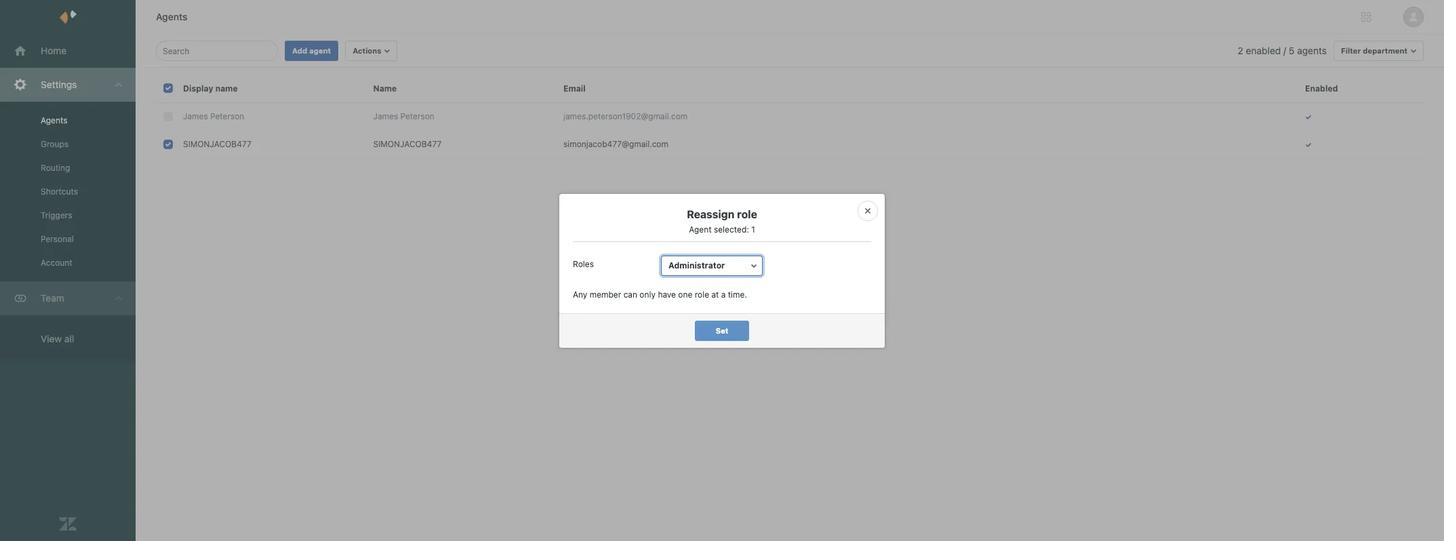 Task type: locate. For each thing, give the bounding box(es) containing it.
james down name at the left
[[373, 111, 398, 121]]

set
[[716, 326, 729, 335]]

peterson
[[210, 111, 244, 121], [400, 111, 435, 121]]

1 horizontal spatial simonjacob477
[[373, 139, 442, 149]]

0 vertical spatial agents
[[156, 11, 187, 22]]

role left "at"
[[695, 289, 709, 299]]

agent
[[689, 224, 712, 234]]

1 horizontal spatial james
[[373, 111, 398, 121]]

actions button
[[345, 41, 398, 61]]

5
[[1289, 45, 1295, 56]]

add agent
[[292, 46, 331, 55]]

1 horizontal spatial peterson
[[400, 111, 435, 121]]

display
[[183, 83, 213, 93]]

james peterson down 'display name'
[[183, 111, 244, 121]]

1 horizontal spatial role
[[737, 208, 757, 220]]

filter
[[1341, 46, 1361, 55]]

1 horizontal spatial agents
[[156, 11, 187, 22]]

simonjacob477 down 'display name'
[[183, 139, 251, 149]]

a
[[721, 289, 726, 299]]

0 horizontal spatial role
[[695, 289, 709, 299]]

role up 1
[[737, 208, 757, 220]]

administrator
[[669, 260, 725, 270]]

enabled
[[1246, 45, 1281, 56]]

role
[[737, 208, 757, 220], [695, 289, 709, 299]]

add agent button
[[285, 41, 338, 61]]

Search text field
[[163, 43, 267, 59]]

james peterson
[[183, 111, 244, 121], [373, 111, 435, 121]]

0 vertical spatial role
[[737, 208, 757, 220]]

simonjacob477 down name at the left
[[373, 139, 442, 149]]

1 vertical spatial role
[[695, 289, 709, 299]]

simonjacob477@gmail.com
[[564, 139, 669, 149]]

simonjacob477
[[183, 139, 251, 149], [373, 139, 442, 149]]

0 horizontal spatial james peterson
[[183, 111, 244, 121]]

2 enabled / 5 agents
[[1238, 45, 1327, 56]]

email
[[564, 83, 586, 93]]

agents up groups
[[41, 115, 67, 125]]

agents
[[156, 11, 187, 22], [41, 115, 67, 125]]

set button
[[695, 320, 749, 341]]

agents up search text box
[[156, 11, 187, 22]]

0 horizontal spatial simonjacob477
[[183, 139, 251, 149]]

name
[[215, 83, 238, 93]]

0 horizontal spatial peterson
[[210, 111, 244, 121]]

selected:
[[714, 224, 749, 234]]

can
[[624, 289, 637, 299]]

2 peterson from the left
[[400, 111, 435, 121]]

james down display
[[183, 111, 208, 121]]

1 vertical spatial agents
[[41, 115, 67, 125]]

1 horizontal spatial james peterson
[[373, 111, 435, 121]]

only
[[640, 289, 656, 299]]

shortcuts
[[41, 186, 78, 197]]

have
[[658, 289, 676, 299]]

2 james peterson from the left
[[373, 111, 435, 121]]

james peterson down name at the left
[[373, 111, 435, 121]]

0 horizontal spatial james
[[183, 111, 208, 121]]

account
[[41, 258, 72, 268]]

name
[[373, 83, 397, 93]]

all
[[64, 333, 74, 344]]

james
[[183, 111, 208, 121], [373, 111, 398, 121]]



Task type: vqa. For each thing, say whether or not it's contained in the screenshot.
add agent on the top left
yes



Task type: describe. For each thing, give the bounding box(es) containing it.
view all
[[41, 333, 74, 344]]

reassign
[[687, 208, 735, 220]]

0 horizontal spatial agents
[[41, 115, 67, 125]]

zendesk products image
[[1362, 12, 1371, 22]]

groups
[[41, 139, 69, 149]]

reassign role agent selected: 1
[[687, 208, 757, 234]]

at
[[712, 289, 719, 299]]

james.peterson1902@gmail.com
[[564, 111, 688, 121]]

2 simonjacob477 from the left
[[373, 139, 442, 149]]

view
[[41, 333, 62, 344]]

1 james peterson from the left
[[183, 111, 244, 121]]

1
[[751, 224, 755, 234]]

home
[[41, 45, 67, 56]]

agent
[[309, 46, 331, 55]]

enabled
[[1305, 83, 1338, 93]]

team
[[41, 292, 64, 304]]

settings
[[41, 79, 77, 90]]

any
[[573, 289, 588, 299]]

department
[[1363, 46, 1408, 55]]

2
[[1238, 45, 1244, 56]]

roles
[[573, 259, 594, 269]]

routing
[[41, 163, 70, 173]]

/
[[1284, 45, 1287, 56]]

filter department
[[1341, 46, 1408, 55]]

filter department button
[[1334, 41, 1424, 61]]

role inside reassign role agent selected: 1
[[737, 208, 757, 220]]

agents
[[1297, 45, 1327, 56]]

triggers
[[41, 210, 72, 220]]

add
[[292, 46, 307, 55]]

2 james from the left
[[373, 111, 398, 121]]

member
[[590, 289, 621, 299]]

any member can only have one role at a time.
[[573, 289, 747, 299]]

1 simonjacob477 from the left
[[183, 139, 251, 149]]

personal
[[41, 234, 74, 244]]

1 james from the left
[[183, 111, 208, 121]]

display name
[[183, 83, 238, 93]]

one
[[678, 289, 693, 299]]

1 peterson from the left
[[210, 111, 244, 121]]

actions
[[353, 46, 381, 55]]

time.
[[728, 289, 747, 299]]



